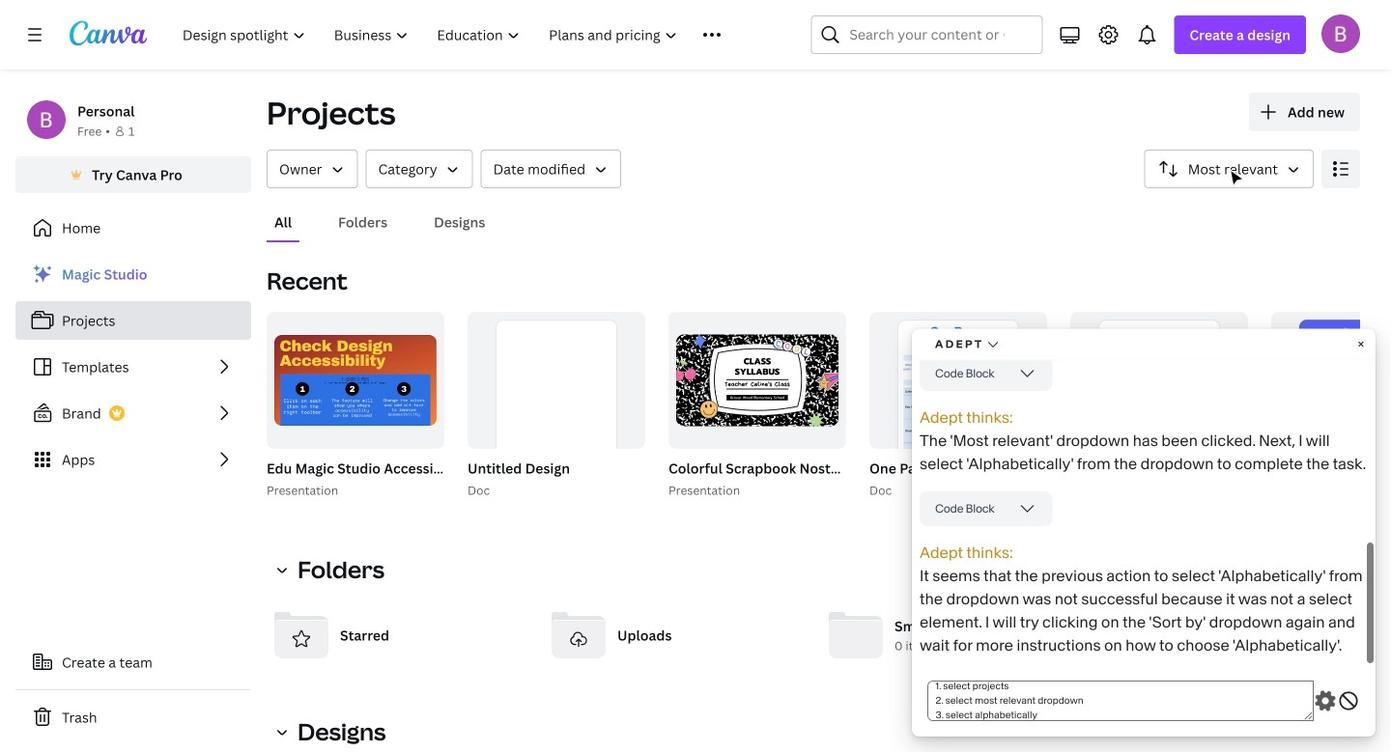 Task type: describe. For each thing, give the bounding box(es) containing it.
8 group from the left
[[870, 312, 1048, 492]]

bob builder image
[[1322, 14, 1361, 53]]

4 group from the left
[[468, 312, 646, 492]]

2 group from the left
[[267, 312, 445, 449]]

Search search field
[[850, 16, 1004, 53]]

1 group from the left
[[263, 312, 628, 501]]

Sort by button
[[1145, 150, 1314, 188]]

11 group from the left
[[1268, 312, 1392, 501]]

Category button
[[366, 150, 473, 188]]

5 group from the left
[[665, 312, 1157, 501]]



Task type: vqa. For each thing, say whether or not it's contained in the screenshot.
Category button
yes



Task type: locate. For each thing, give the bounding box(es) containing it.
10 group from the left
[[1071, 312, 1249, 492]]

9 group from the left
[[1067, 312, 1249, 501]]

region
[[267, 748, 1361, 753]]

12 group from the left
[[1272, 312, 1392, 449]]

7 group from the left
[[866, 312, 1364, 501]]

Date modified button
[[481, 150, 622, 188]]

Owner button
[[267, 150, 358, 188]]

6 group from the left
[[669, 312, 847, 449]]

top level navigation element
[[170, 15, 765, 54], [170, 15, 765, 54]]

None search field
[[811, 15, 1043, 54]]

group
[[263, 312, 628, 501], [267, 312, 445, 449], [464, 312, 646, 501], [468, 312, 646, 492], [665, 312, 1157, 501], [669, 312, 847, 449], [866, 312, 1364, 501], [870, 312, 1048, 492], [1067, 312, 1249, 501], [1071, 312, 1249, 492], [1268, 312, 1392, 501], [1272, 312, 1392, 449]]

3 group from the left
[[464, 312, 646, 501]]

list
[[15, 255, 251, 479]]



